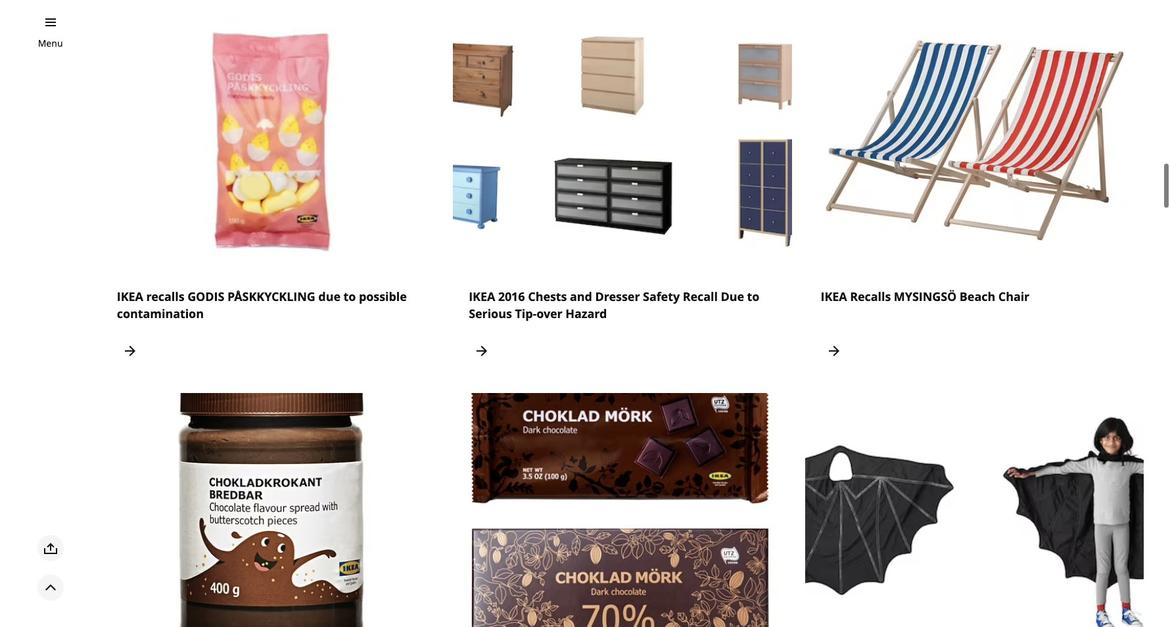 Task type: describe. For each thing, give the bounding box(es) containing it.
recalls
[[850, 284, 891, 299]]

tip-
[[515, 301, 537, 316]]

ikea recalls godis påskkyckling due to possible contamination
[[117, 284, 407, 316]]

due
[[721, 284, 744, 299]]

menu
[[38, 37, 63, 49]]

ikea 2016 chests and dresser safety recall due to serious tip-over hazard link
[[453, 8, 792, 375]]

due
[[318, 284, 341, 299]]

påskkyckling
[[227, 284, 315, 299]]

recalls
[[146, 284, 184, 299]]

and
[[570, 284, 592, 299]]

beach
[[960, 284, 996, 299]]

recall
[[683, 284, 718, 299]]

ikea recalls mysingsö beach chair
[[821, 284, 1030, 299]]

godis
[[187, 284, 224, 299]]

ikea for ikea recalls mysingsö beach chair
[[821, 284, 847, 299]]

contamination
[[117, 301, 204, 316]]

chair
[[999, 284, 1030, 299]]

2016
[[498, 284, 525, 299]]

serious
[[469, 301, 512, 316]]



Task type: vqa. For each thing, say whether or not it's contained in the screenshot.
first to
yes



Task type: locate. For each thing, give the bounding box(es) containing it.
ikea left recalls
[[821, 284, 847, 299]]

dresser
[[595, 284, 640, 299]]

possible
[[359, 284, 407, 299]]

to inside ikea 2016 chests and dresser safety recall due to serious tip-over hazard
[[747, 284, 760, 299]]

ikea inside ikea recalls mysingsö beach chair 'link'
[[821, 284, 847, 299]]

to inside the ikea recalls godis påskkyckling due to possible contamination
[[344, 284, 356, 299]]

to
[[344, 284, 356, 299], [747, 284, 760, 299]]

1 horizontal spatial to
[[747, 284, 760, 299]]

ikea 2016 chests and dresser safety recall due to serious tip-over hazard
[[469, 284, 760, 316]]

menu button
[[38, 36, 63, 51]]

2 to from the left
[[747, 284, 760, 299]]

ikea up contamination
[[117, 284, 143, 299]]

ikea inside the ikea recalls godis påskkyckling due to possible contamination
[[117, 284, 143, 299]]

ikea for ikea 2016 chests and dresser safety recall due to serious tip-over hazard
[[469, 284, 495, 299]]

1 ikea from the left
[[117, 284, 143, 299]]

chests
[[528, 284, 567, 299]]

2 ikea from the left
[[469, 284, 495, 299]]

mysingsö
[[894, 284, 957, 299]]

safety
[[643, 284, 680, 299]]

2 horizontal spatial ikea
[[821, 284, 847, 299]]

ikea
[[117, 284, 143, 299], [469, 284, 495, 299], [821, 284, 847, 299]]

0 horizontal spatial to
[[344, 284, 356, 299]]

hazard
[[566, 301, 607, 316]]

1 horizontal spatial ikea
[[469, 284, 495, 299]]

3 ikea from the left
[[821, 284, 847, 299]]

0 horizontal spatial ikea
[[117, 284, 143, 299]]

ikea up serious
[[469, 284, 495, 299]]

ikea inside ikea 2016 chests and dresser safety recall due to serious tip-over hazard
[[469, 284, 495, 299]]

ikea recalls mysingsö beach chair link
[[805, 8, 1144, 375]]

over
[[537, 301, 563, 316]]

ikea recalls godis påskkyckling due to possible contamination link
[[101, 8, 440, 375]]

1 to from the left
[[344, 284, 356, 299]]

ikea for ikea recalls godis påskkyckling due to possible contamination
[[117, 284, 143, 299]]



